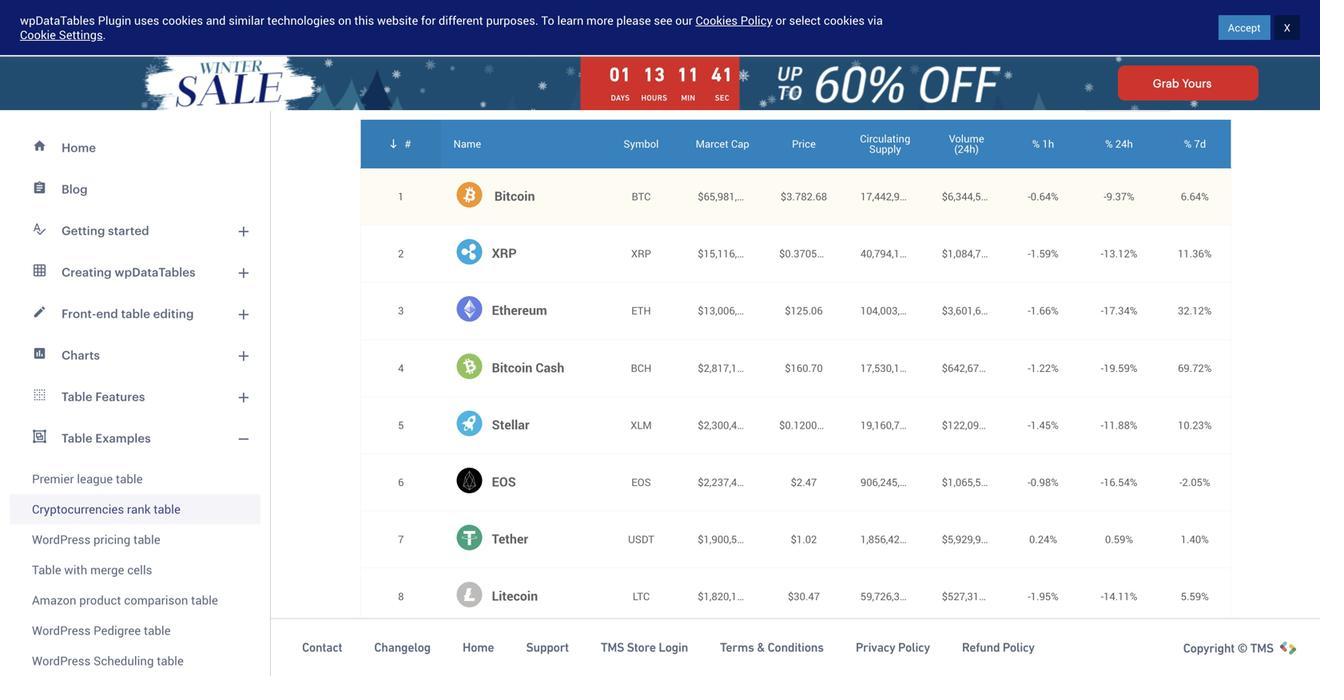 Task type: describe. For each thing, give the bounding box(es) containing it.
stellar
[[492, 416, 529, 433]]

amazon
[[32, 593, 76, 609]]

- for 16.54%
[[1101, 475, 1104, 490]]

0.59%
[[1105, 533, 1133, 547]]

copyright
[[1183, 642, 1235, 656]]

features
[[95, 390, 145, 404]]

symbol
[[624, 137, 659, 151]]

$1.02
[[791, 533, 817, 547]]

$15,116,406,178 $0.370554
[[698, 247, 829, 261]]

wordpress pedigree table
[[32, 623, 171, 639]]

marcet cap: activate to sort column ascending element
[[682, 120, 763, 168]]

front-
[[62, 307, 96, 321]]

19,160,772,695 *
[[861, 418, 938, 433]]

1 horizontal spatial xrp
[[631, 247, 651, 261]]

$2.47
[[791, 475, 817, 490]]

-16.54%
[[1101, 475, 1137, 490]]

policy for privacy policy
[[898, 641, 930, 655]]

$30.47
[[788, 590, 820, 604]]

table for table examples
[[62, 432, 92, 446]]

1.22%
[[1031, 361, 1059, 375]]

% for % 7d
[[1184, 137, 1192, 151]]

table for scheduling
[[157, 653, 184, 670]]

volume (24h): activate to sort column ascending element
[[926, 120, 1007, 168]]

- for 19.59%
[[1101, 361, 1104, 375]]

our
[[675, 12, 693, 28]]

accept
[[1228, 20, 1261, 35]]

sv
[[536, 645, 552, 662]]

wordpress scheduling table
[[32, 653, 184, 670]]

16.54%
[[1104, 475, 1137, 490]]

5
[[398, 418, 404, 433]]

10
[[1096, 90, 1108, 105]]

#: activate to sort column descending element
[[361, 120, 441, 168]]

0 horizontal spatial eos
[[492, 473, 516, 491]]

$13,006,271,179
[[698, 304, 774, 318]]

42
[[711, 64, 733, 86]]

2 cookies from the left
[[824, 12, 865, 28]]

906,245,118 *
[[861, 475, 924, 490]]

0.24%
[[1029, 533, 1057, 547]]

bitcoin for bitcoin cash
[[492, 359, 532, 376]]

-17.34%
[[1101, 304, 1137, 318]]

wordpress pedigree table link
[[10, 616, 261, 646]]

7d
[[1194, 137, 1206, 151]]

wpdatatables - tables and charts manager wordpress plugin image
[[16, 14, 169, 42]]

for
[[421, 12, 436, 28]]

technologies
[[267, 12, 335, 28]]

product
[[79, 593, 121, 609]]

Search form search field
[[336, 17, 872, 38]]

$2,237,400,763
[[698, 475, 768, 490]]

- for 14.11%
[[1101, 590, 1104, 604]]

6
[[398, 475, 404, 490]]

table for pricing
[[133, 532, 160, 548]]

ethereum
[[492, 302, 547, 319]]

bitcoin for bitcoin
[[494, 187, 535, 205]]

xlm
[[631, 418, 652, 433]]

tether
[[492, 531, 528, 548]]

table for table features
[[62, 390, 92, 404]]

bsv
[[631, 647, 651, 661]]

-0.98%
[[1028, 475, 1059, 490]]

bitcoin sv
[[492, 645, 552, 662]]

8
[[398, 590, 404, 604]]

1 vertical spatial home link
[[463, 640, 494, 656]]

1 horizontal spatial eos
[[631, 475, 651, 490]]

-9.37%
[[1104, 189, 1135, 204]]

table right comparison
[[191, 593, 218, 609]]

17,529,211
[[861, 647, 911, 661]]

-14.11%
[[1101, 590, 1137, 604]]

0.98%
[[1031, 475, 1059, 490]]

premier
[[32, 471, 74, 487]]

% 1h: activate to sort column ascending element
[[1007, 120, 1079, 168]]

wordpress for wordpress pricing table
[[32, 532, 91, 548]]

- for 1.95%
[[1028, 590, 1031, 604]]

$90.65
[[788, 647, 820, 661]]

% for % 1h
[[1032, 137, 1040, 151]]

table examples
[[62, 432, 151, 446]]

-1.66%
[[1028, 304, 1059, 318]]

similar
[[229, 12, 264, 28]]

get
[[1202, 20, 1219, 35]]

14.11%
[[1104, 590, 1137, 604]]

1 horizontal spatial wpdatatables
[[115, 265, 195, 279]]

$1,084,749,047
[[942, 247, 1012, 261]]

24h
[[1115, 137, 1133, 151]]

0.64%
[[1031, 189, 1059, 204]]

- for 1.45%
[[1028, 418, 1031, 433]]

cookie settings button
[[20, 27, 103, 43]]

% 7d
[[1184, 137, 1206, 151]]

40,794,121,066 * $1,084,749,047
[[861, 247, 1012, 261]]

table with merge cells link
[[10, 555, 261, 586]]

getting started link
[[10, 210, 261, 252]]

contact
[[302, 641, 342, 655]]

table for table with merge cells
[[32, 562, 61, 579]]

- for 1.73%
[[1028, 647, 1031, 661]]

get started link
[[1156, 9, 1304, 47]]

cells
[[127, 562, 152, 579]]

% 7d: activate to sort column ascending element
[[1159, 120, 1231, 168]]

-19.59%
[[1101, 361, 1137, 375]]

table for end
[[121, 307, 150, 321]]

bch
[[631, 361, 652, 375]]

&
[[757, 641, 765, 655]]

creating
[[62, 265, 112, 279]]

- for 2.05%
[[1180, 475, 1182, 490]]

circulating supply: activate to sort column ascending element
[[845, 120, 926, 168]]

getting
[[62, 224, 105, 238]]

policy for refund policy
[[1003, 641, 1035, 655]]

amazon product comparison table link
[[10, 586, 261, 616]]

13.12%
[[1104, 247, 1137, 261]]

9
[[398, 647, 404, 661]]

tms inside tms store login link
[[601, 641, 624, 655]]

refund
[[962, 641, 1000, 655]]

$6,344,541,359
[[942, 189, 1012, 204]]

1.95%
[[1031, 590, 1059, 604]]

login
[[659, 641, 688, 655]]

columns
[[393, 52, 438, 67]]

1h
[[1042, 137, 1054, 151]]

32.12%
[[1178, 304, 1212, 318]]

started
[[1222, 20, 1259, 35]]

cryptocurrencies rank table
[[32, 501, 181, 518]]



Task type: vqa. For each thing, say whether or not it's contained in the screenshot.
1st "wordpress"
yes



Task type: locate. For each thing, give the bounding box(es) containing it.
2 horizontal spatial %
[[1184, 137, 1192, 151]]

0 vertical spatial home
[[62, 141, 96, 155]]

17.34%
[[1104, 304, 1137, 318]]

0 horizontal spatial cookies
[[162, 12, 203, 28]]

marcet cap
[[696, 137, 749, 151]]

1 horizontal spatial tms
[[1250, 642, 1274, 656]]

x
[[1284, 20, 1291, 35]]

cookies policy link
[[696, 12, 773, 28]]

tms left store
[[601, 641, 624, 655]]

1 vertical spatial wpdatatables
[[115, 265, 195, 279]]

-2.05%
[[1180, 475, 1210, 490]]

- down % 24h: activate to sort column ascending element
[[1104, 189, 1107, 204]]

19,160,772,695 * $122,095,291
[[861, 418, 1005, 433]]

- right $1,065,544,841
[[1028, 475, 1031, 490]]

see
[[654, 12, 672, 28]]

symbol: activate to sort column ascending element
[[601, 120, 682, 168]]

- right 1.59%
[[1101, 247, 1104, 261]]

- right the $527,319,088
[[1028, 590, 1031, 604]]

xrp up ethereum
[[492, 245, 517, 262]]

- right $6,344,541,359 on the right of page
[[1028, 189, 1031, 204]]

terms
[[720, 641, 754, 655]]

2 % from the left
[[1105, 137, 1113, 151]]

-1.95%
[[1028, 590, 1059, 604]]

1 horizontal spatial home
[[463, 641, 494, 655]]

premier league table
[[32, 471, 143, 487]]

$2,817,114,877
[[698, 361, 768, 375]]

1.73%
[[1031, 647, 1059, 661]]

% 24h: activate to sort column ascending element
[[1079, 120, 1159, 168]]

wordpress for wordpress pedigree table
[[32, 623, 91, 639]]

cookies
[[162, 12, 203, 28], [824, 12, 865, 28]]

9.37%
[[1107, 189, 1135, 204]]

59,726,359
[[861, 590, 911, 604]]

1 horizontal spatial home link
[[463, 640, 494, 656]]

via
[[868, 12, 883, 28]]

circulating
[[860, 132, 910, 146]]

% left 7d
[[1184, 137, 1192, 151]]

- down "10.23%"
[[1180, 475, 1182, 490]]

eos up tether
[[492, 473, 516, 491]]

usdt
[[628, 533, 654, 547]]

pricing
[[94, 532, 130, 548]]

$2,300,466,152
[[698, 418, 768, 433]]

wpdatatables up editing
[[115, 265, 195, 279]]

volume
[[949, 132, 984, 146]]

tms right ©
[[1250, 642, 1274, 656]]

front-end table editing
[[62, 307, 194, 321]]

please
[[616, 12, 651, 28]]

0 horizontal spatial home link
[[10, 127, 261, 169]]

this
[[354, 12, 374, 28]]

0 vertical spatial wordpress
[[32, 532, 91, 548]]

table
[[62, 390, 92, 404], [62, 432, 92, 446], [32, 562, 61, 579]]

13
[[643, 64, 666, 86]]

- right $1,084,749,047
[[1028, 247, 1031, 261]]

2 vertical spatial bitcoin
[[492, 645, 532, 662]]

table for rank
[[154, 501, 181, 518]]

cookies left and
[[162, 12, 203, 28]]

0 horizontal spatial xrp
[[492, 245, 517, 262]]

- for 0.98%
[[1028, 475, 1031, 490]]

0 horizontal spatial home
[[62, 141, 96, 155]]

wordpress down wordpress pedigree table
[[32, 653, 91, 670]]

- right $3,601,693,220
[[1028, 304, 1031, 318]]

$3,601,693,220
[[942, 304, 1012, 318]]

1 horizontal spatial policy
[[898, 641, 930, 655]]

1 horizontal spatial %
[[1105, 137, 1113, 151]]

- right 1.95% at the right of the page
[[1101, 590, 1104, 604]]

$5,929,918,169
[[942, 533, 1012, 547]]

- for 1.22%
[[1028, 361, 1031, 375]]

support
[[526, 641, 569, 655]]

- for 13.12%
[[1101, 247, 1104, 261]]

table down comparison
[[144, 623, 171, 639]]

bitcoin left cash
[[492, 359, 532, 376]]

home link up blog on the left top
[[10, 127, 261, 169]]

#
[[405, 137, 411, 151]]

% left 24h
[[1105, 137, 1113, 151]]

$1,588,957,085
[[698, 647, 768, 661]]

0 horizontal spatial wpdatatables
[[20, 12, 95, 28]]

3 wordpress from the top
[[32, 653, 91, 670]]

- right 1.66% on the top right of the page
[[1101, 304, 1104, 318]]

changelog link
[[374, 640, 431, 656]]

home down litecoin
[[463, 641, 494, 655]]

wordpress down the amazon
[[32, 623, 91, 639]]

4
[[398, 361, 404, 375]]

website
[[377, 12, 418, 28]]

0 vertical spatial bitcoin
[[494, 187, 535, 205]]

- for 9.37%
[[1104, 189, 1107, 204]]

1 horizontal spatial cookies
[[824, 12, 865, 28]]

table up the cryptocurrencies rank table link at the bottom left of the page
[[116, 471, 143, 487]]

bitcoin left sv
[[492, 645, 532, 662]]

- right the refund
[[1028, 647, 1031, 661]]

charts
[[62, 348, 100, 362]]

10 button
[[1096, 84, 1160, 111]]

- for 0.64%
[[1028, 189, 1031, 204]]

columns button
[[360, 43, 465, 75]]

0 vertical spatial wpdatatables
[[20, 12, 95, 28]]

price: activate to sort column ascending element
[[763, 120, 845, 168]]

$1,900,583,447
[[698, 533, 768, 547]]

- for 1.59%
[[1028, 247, 1031, 261]]

- for 17.34%
[[1101, 304, 1104, 318]]

xrp
[[492, 245, 517, 262], [631, 247, 651, 261]]

policy right the refund
[[1003, 641, 1035, 655]]

editing
[[153, 307, 194, 321]]

1
[[398, 189, 404, 204]]

- for 11.88%
[[1101, 418, 1104, 433]]

wordpress up with at the bottom of page
[[32, 532, 91, 548]]

1 vertical spatial table
[[62, 432, 92, 446]]

-1.73%
[[1028, 647, 1059, 661]]

$642,673,291
[[942, 361, 1005, 375]]

- for 1.66%
[[1028, 304, 1031, 318]]

xrp up eth
[[631, 247, 651, 261]]

table up "premier league table" at the bottom
[[62, 432, 92, 446]]

wordpress pricing table
[[32, 532, 160, 548]]

different
[[439, 12, 483, 28]]

1 vertical spatial bitcoin
[[492, 359, 532, 376]]

store
[[627, 641, 656, 655]]

% left 1h
[[1032, 137, 1040, 151]]

wordpress inside wordpress pedigree table link
[[32, 623, 91, 639]]

2 vertical spatial wordpress
[[32, 653, 91, 670]]

$65,981,154,527 $3.782.68
[[698, 189, 827, 204]]

table down charts
[[62, 390, 92, 404]]

terms & conditions link
[[720, 640, 824, 656]]

0 horizontal spatial %
[[1032, 137, 1040, 151]]

-1.22%
[[1028, 361, 1059, 375]]

wpdatatables left .
[[20, 12, 95, 28]]

2 wordpress from the top
[[32, 623, 91, 639]]

2 vertical spatial table
[[32, 562, 61, 579]]

getting started
[[62, 224, 149, 238]]

1 % from the left
[[1032, 137, 1040, 151]]

wordpress inside wordpress scheduling table link
[[32, 653, 91, 670]]

circulating supply
[[860, 132, 910, 156]]

- right '$122,095,291'
[[1028, 418, 1031, 433]]

- right 0.98%
[[1101, 475, 1104, 490]]

©
[[1237, 642, 1248, 656]]

uses
[[134, 12, 159, 28]]

min
[[681, 93, 695, 103]]

name: activate to sort column ascending element
[[441, 120, 601, 168]]

-
[[1028, 189, 1031, 204], [1104, 189, 1107, 204], [1028, 247, 1031, 261], [1101, 247, 1104, 261], [1028, 304, 1031, 318], [1101, 304, 1104, 318], [1028, 361, 1031, 375], [1101, 361, 1104, 375], [1028, 418, 1031, 433], [1101, 418, 1104, 433], [1028, 475, 1031, 490], [1101, 475, 1104, 490], [1180, 475, 1182, 490], [1028, 590, 1031, 604], [1101, 590, 1104, 604], [1028, 647, 1031, 661]]

privacy
[[856, 641, 895, 655]]

- right 1.45%
[[1101, 418, 1104, 433]]

$1,820,124,644
[[698, 590, 768, 604]]

bitcoin for bitcoin sv
[[492, 645, 532, 662]]

table features
[[62, 390, 145, 404]]

policy right privacy
[[898, 641, 930, 655]]

table for pedigree
[[144, 623, 171, 639]]

or
[[776, 12, 786, 28]]

7
[[398, 533, 404, 547]]

1 vertical spatial home
[[463, 641, 494, 655]]

0 vertical spatial home link
[[10, 127, 261, 169]]

- right $642,673,291
[[1028, 361, 1031, 375]]

% for % 24h
[[1105, 137, 1113, 151]]

1 wordpress from the top
[[32, 532, 91, 548]]

home link down litecoin
[[463, 640, 494, 656]]

refund policy link
[[962, 640, 1035, 656]]

bitcoin down name: activate to sort column ascending element
[[494, 187, 535, 205]]

0 vertical spatial table
[[62, 390, 92, 404]]

scheduling
[[94, 653, 154, 670]]

table right end
[[121, 307, 150, 321]]

2 horizontal spatial policy
[[1003, 641, 1035, 655]]

policy inside wpdatatables plugin uses cookies and similar technologies on this website for different purposes. to learn more please see our cookies policy or select cookies via cookie settings .
[[741, 12, 773, 28]]

charts link
[[10, 335, 261, 376]]

pedigree
[[94, 623, 141, 639]]

wordpress inside wordpress pricing table link
[[32, 532, 91, 548]]

0 horizontal spatial tms
[[601, 641, 624, 655]]

volume (24h)
[[949, 132, 984, 156]]

wordpress
[[32, 532, 91, 548], [32, 623, 91, 639], [32, 653, 91, 670]]

tms store login
[[601, 641, 688, 655]]

eos up usdt
[[631, 475, 651, 490]]

started
[[108, 224, 149, 238]]

entries
[[1184, 89, 1219, 103]]

3
[[398, 304, 404, 318]]

$160.70
[[785, 361, 823, 375]]

table left with at the bottom of page
[[32, 562, 61, 579]]

policy left or
[[741, 12, 773, 28]]

yours
[[1182, 77, 1212, 90]]

cookies left via at right
[[824, 12, 865, 28]]

$157,542,307
[[942, 647, 1005, 661]]

17,442,950
[[861, 189, 911, 204]]

11.88%
[[1104, 418, 1137, 433]]

table right rank
[[154, 501, 181, 518]]

home up blog on the left top
[[62, 141, 96, 155]]

10.23%
[[1178, 418, 1212, 433]]

wpdatatables inside wpdatatables plugin uses cookies and similar technologies on this website for different purposes. to learn more please see our cookies policy or select cookies via cookie settings .
[[20, 12, 95, 28]]

0 horizontal spatial policy
[[741, 12, 773, 28]]

table for league
[[116, 471, 143, 487]]

table down wordpress pedigree table link at the left of the page
[[157, 653, 184, 670]]

table up cells
[[133, 532, 160, 548]]

1 vertical spatial wordpress
[[32, 623, 91, 639]]

3 % from the left
[[1184, 137, 1192, 151]]

- right the 1.22%
[[1101, 361, 1104, 375]]

wordpress for wordpress scheduling table
[[32, 653, 91, 670]]

1 cookies from the left
[[162, 12, 203, 28]]

name
[[454, 137, 481, 151]]

cryptocurrencies rank table link
[[10, 495, 261, 525]]



